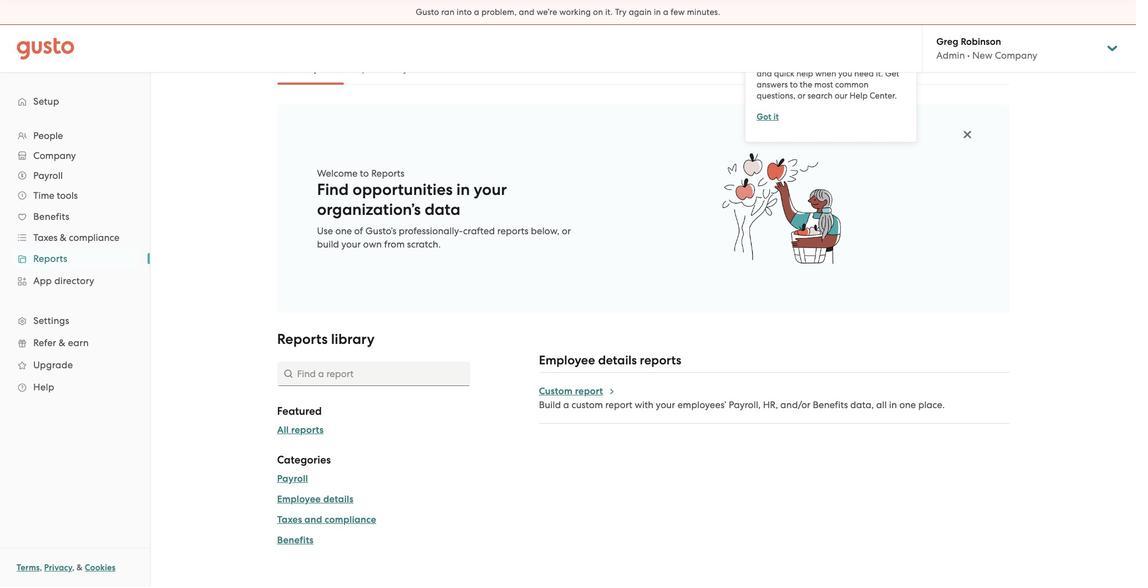 Task type: locate. For each thing, give the bounding box(es) containing it.
categories
[[277, 454, 331, 467]]

help
[[796, 69, 813, 78]]

0 horizontal spatial your
[[341, 239, 361, 250]]

2 vertical spatial and
[[304, 515, 322, 526]]

2 vertical spatial to
[[360, 168, 369, 179]]

answers
[[757, 80, 788, 90]]

custom
[[539, 386, 573, 398]]

0 vertical spatial company
[[995, 50, 1037, 61]]

0 vertical spatial employee
[[539, 353, 595, 368]]

details for employee details reports
[[598, 353, 637, 368]]

to left the
[[790, 80, 798, 90]]

reports down featured on the left of the page
[[291, 425, 324, 437]]

1 vertical spatial to
[[790, 80, 798, 90]]

1 vertical spatial or
[[562, 226, 571, 237]]

compliance for taxes and compliance
[[325, 515, 376, 526]]

0 vertical spatial &
[[60, 232, 67, 244]]

0 horizontal spatial or
[[562, 226, 571, 237]]

build
[[317, 239, 339, 250]]

minutes.
[[687, 7, 720, 17]]

2 horizontal spatial benefits
[[813, 400, 848, 411]]

1 vertical spatial &
[[59, 338, 65, 349]]

0 horizontal spatial to
[[360, 168, 369, 179]]

1 horizontal spatial compliance
[[325, 515, 376, 526]]

help link
[[11, 378, 139, 398]]

1 horizontal spatial reports
[[497, 226, 528, 237]]

1 vertical spatial company
[[33, 150, 76, 161]]

1 vertical spatial your
[[341, 239, 361, 250]]

, left cookies "button"
[[72, 564, 75, 574]]

payroll
[[33, 170, 63, 181], [277, 474, 308, 485]]

build
[[539, 400, 561, 411]]

company
[[995, 50, 1037, 61], [33, 150, 76, 161]]

and left we're
[[519, 7, 534, 17]]

2 horizontal spatial and
[[757, 69, 772, 78]]

your right with
[[656, 400, 675, 411]]

0 vertical spatial in
[[654, 7, 661, 17]]

your
[[474, 180, 507, 200], [341, 239, 361, 250], [656, 400, 675, 411]]

taxes
[[33, 232, 57, 244], [277, 515, 302, 526]]

0 horizontal spatial benefits
[[33, 211, 69, 222]]

reports inside 'list'
[[33, 253, 67, 265]]

reports up app
[[33, 253, 67, 265]]

your inside "welcome to reports find opportunities in your organization's data"
[[474, 180, 507, 200]]

details up custom report link
[[598, 353, 637, 368]]

& down benefits link
[[60, 232, 67, 244]]

0 horizontal spatial compliance
[[69, 232, 120, 244]]

1 horizontal spatial one
[[899, 400, 916, 411]]

it.
[[605, 7, 613, 17], [876, 69, 883, 78]]

& left cookies "button"
[[77, 564, 83, 574]]

directory
[[54, 276, 94, 287]]

with
[[635, 400, 654, 411]]

1 horizontal spatial it.
[[876, 69, 883, 78]]

0 horizontal spatial a
[[474, 7, 479, 17]]

0 horizontal spatial help
[[33, 382, 54, 393]]

employee inside button
[[277, 494, 321, 506]]

2 , from the left
[[72, 564, 75, 574]]

2 vertical spatial benefits
[[277, 535, 314, 547]]

& left earn
[[59, 338, 65, 349]]

employee down payroll button
[[277, 494, 321, 506]]

one left place.
[[899, 400, 916, 411]]

2 horizontal spatial your
[[656, 400, 675, 411]]

or inside use one of gusto's professionally-crafted reports below, or build your own from scratch.
[[562, 226, 571, 237]]

or inside this button is here to give you pointers and quick help when you need it. get answers to the most common questions, or search our help center.
[[797, 91, 805, 101]]

2 horizontal spatial to
[[828, 57, 836, 67]]

you up need
[[856, 57, 870, 67]]

& inside dropdown button
[[60, 232, 67, 244]]

in up data
[[456, 180, 470, 200]]

details up taxes and compliance
[[323, 494, 353, 506]]

to up when on the top right
[[828, 57, 836, 67]]

reports for reports library
[[277, 331, 328, 348]]

1 vertical spatial reports
[[640, 353, 681, 368]]

privacy link
[[44, 564, 72, 574]]

0 horizontal spatial it.
[[605, 7, 613, 17]]

report
[[575, 386, 603, 398], [605, 400, 632, 411]]

2 vertical spatial &
[[77, 564, 83, 574]]

or down the
[[797, 91, 805, 101]]

& for earn
[[59, 338, 65, 349]]

a down custom report
[[563, 400, 569, 411]]

1 vertical spatial reports
[[33, 253, 67, 265]]

a left few
[[663, 7, 668, 17]]

it. left get on the top right of the page
[[876, 69, 883, 78]]

refer
[[33, 338, 56, 349]]

your inside use one of gusto's professionally-crafted reports below, or build your own from scratch.
[[341, 239, 361, 250]]

taxes & compliance
[[33, 232, 120, 244]]

1 horizontal spatial employee
[[539, 353, 595, 368]]

list
[[0, 126, 150, 399]]

build a custom report with your employees' payroll, hr, and/or benefits data, all in one place.
[[539, 400, 945, 411]]

1 horizontal spatial your
[[474, 180, 507, 200]]

0 horizontal spatial employee
[[277, 494, 321, 506]]

1 vertical spatial it.
[[876, 69, 883, 78]]

report up custom
[[575, 386, 603, 398]]

0 horizontal spatial details
[[323, 494, 353, 506]]

0 vertical spatial details
[[598, 353, 637, 368]]

Report Search bar field
[[277, 362, 470, 387]]

1 vertical spatial compliance
[[325, 515, 376, 526]]

a
[[474, 7, 479, 17], [663, 7, 668, 17], [563, 400, 569, 411]]

reports
[[371, 168, 404, 179], [33, 253, 67, 265], [277, 331, 328, 348]]

payroll inside dropdown button
[[33, 170, 63, 181]]

employee for employee details
[[277, 494, 321, 506]]

benefits link
[[11, 207, 139, 227]]

taxes inside dropdown button
[[33, 232, 57, 244]]

most
[[814, 80, 833, 90]]

custom report link
[[539, 386, 616, 398]]

1 horizontal spatial reports
[[277, 331, 328, 348]]

1 horizontal spatial ,
[[72, 564, 75, 574]]

one
[[335, 226, 352, 237], [899, 400, 916, 411]]

1 horizontal spatial details
[[598, 353, 637, 368]]

0 horizontal spatial one
[[335, 226, 352, 237]]

1 horizontal spatial taxes
[[277, 515, 302, 526]]

0 vertical spatial help
[[850, 91, 868, 101]]

0 vertical spatial you
[[856, 57, 870, 67]]

reports up opportunities
[[371, 168, 404, 179]]

0 vertical spatial benefits
[[33, 211, 69, 222]]

and down the employee details button
[[304, 515, 322, 526]]

reports up with
[[640, 353, 681, 368]]

2 vertical spatial your
[[656, 400, 675, 411]]

compliance down benefits link
[[69, 232, 120, 244]]

settings
[[33, 316, 69, 327]]

taxes and compliance button
[[277, 514, 376, 528]]

benefits
[[33, 211, 69, 222], [813, 400, 848, 411], [277, 535, 314, 547]]

app directory link
[[11, 271, 139, 291]]

company down "people"
[[33, 150, 76, 161]]

0 horizontal spatial in
[[456, 180, 470, 200]]

employee
[[539, 353, 595, 368], [277, 494, 321, 506]]

payroll up time
[[33, 170, 63, 181]]

compliance inside button
[[325, 515, 376, 526]]

2 vertical spatial in
[[889, 400, 897, 411]]

settings link
[[11, 311, 139, 331]]

you down give
[[838, 69, 852, 78]]

taxes down benefits link
[[33, 232, 57, 244]]

to
[[828, 57, 836, 67], [790, 80, 798, 90], [360, 168, 369, 179]]

reports left the below,
[[497, 226, 528, 237]]

center.
[[870, 91, 897, 101]]

0 vertical spatial compliance
[[69, 232, 120, 244]]

&
[[60, 232, 67, 244], [59, 338, 65, 349], [77, 564, 83, 574]]

2 vertical spatial reports
[[277, 331, 328, 348]]

0 horizontal spatial reports
[[33, 253, 67, 265]]

0 vertical spatial your
[[474, 180, 507, 200]]

tools
[[57, 190, 78, 201]]

and inside this button is here to give you pointers and quick help when you need it. get answers to the most common questions, or search our help center.
[[757, 69, 772, 78]]

details for employee details
[[323, 494, 353, 506]]

1 vertical spatial in
[[456, 180, 470, 200]]

0 horizontal spatial reports
[[291, 425, 324, 437]]

1 horizontal spatial or
[[797, 91, 805, 101]]

1 vertical spatial details
[[323, 494, 353, 506]]

taxes inside button
[[277, 515, 302, 526]]

reports for reports
[[33, 253, 67, 265]]

in right again
[[654, 7, 661, 17]]

when
[[815, 69, 836, 78]]

quick
[[774, 69, 794, 78]]

home image
[[17, 37, 74, 60]]

your up crafted at top left
[[474, 180, 507, 200]]

benefits down taxes and compliance button
[[277, 535, 314, 547]]

2 vertical spatial reports
[[291, 425, 324, 437]]

1 vertical spatial one
[[899, 400, 916, 411]]

a right into
[[474, 7, 479, 17]]

1 vertical spatial report
[[605, 400, 632, 411]]

payroll down categories
[[277, 474, 308, 485]]

our
[[835, 91, 848, 101]]

employees'
[[678, 400, 726, 411]]

list containing people
[[0, 126, 150, 399]]

working
[[559, 7, 591, 17]]

1 horizontal spatial report
[[605, 400, 632, 411]]

one left of at the left top
[[335, 226, 352, 237]]

give
[[838, 57, 854, 67]]

2 horizontal spatial reports
[[371, 168, 404, 179]]

you
[[856, 57, 870, 67], [838, 69, 852, 78]]

terms , privacy , & cookies
[[17, 564, 116, 574]]

greg robinson admin • new company
[[936, 36, 1037, 61]]

1 horizontal spatial in
[[654, 7, 661, 17]]

1 horizontal spatial payroll
[[277, 474, 308, 485]]

1 vertical spatial help
[[33, 382, 54, 393]]

common
[[835, 80, 869, 90]]

0 horizontal spatial ,
[[40, 564, 42, 574]]

1 vertical spatial and
[[757, 69, 772, 78]]

in
[[654, 7, 661, 17], [456, 180, 470, 200], [889, 400, 897, 411]]

gusto ran into a problem, and we're working on it. try again in a few minutes.
[[416, 7, 720, 17]]

2 horizontal spatial a
[[663, 7, 668, 17]]

your down of at the left top
[[341, 239, 361, 250]]

compliance down the employee details button
[[325, 515, 376, 526]]

custom report
[[539, 386, 603, 398]]

welcome
[[317, 168, 358, 179]]

compliance inside dropdown button
[[69, 232, 120, 244]]

0 horizontal spatial you
[[838, 69, 852, 78]]

or right the below,
[[562, 226, 571, 237]]

ran
[[441, 7, 455, 17]]

company inside "dropdown button"
[[33, 150, 76, 161]]

reports
[[497, 226, 528, 237], [640, 353, 681, 368], [291, 425, 324, 437]]

or
[[797, 91, 805, 101], [562, 226, 571, 237]]

help down upgrade
[[33, 382, 54, 393]]

button
[[774, 57, 799, 67]]

employee up custom report
[[539, 353, 595, 368]]

and down this
[[757, 69, 772, 78]]

1 horizontal spatial help
[[850, 91, 868, 101]]

1 vertical spatial employee
[[277, 494, 321, 506]]

0 horizontal spatial payroll
[[33, 170, 63, 181]]

professionally-
[[399, 226, 463, 237]]

the
[[800, 80, 812, 90]]

0 horizontal spatial company
[[33, 150, 76, 161]]

0 vertical spatial report
[[575, 386, 603, 398]]

taxes up benefits button
[[277, 515, 302, 526]]

got
[[757, 112, 771, 122]]

in right the all
[[889, 400, 897, 411]]

help down common
[[850, 91, 868, 101]]

, left privacy link
[[40, 564, 42, 574]]

app
[[33, 276, 52, 287]]

it. right on
[[605, 7, 613, 17]]

0 vertical spatial or
[[797, 91, 805, 101]]

to right welcome
[[360, 168, 369, 179]]

report left with
[[605, 400, 632, 411]]

0 vertical spatial reports
[[497, 226, 528, 237]]

0 vertical spatial and
[[519, 7, 534, 17]]

benefits down time tools
[[33, 211, 69, 222]]

details inside button
[[323, 494, 353, 506]]

0 vertical spatial one
[[335, 226, 352, 237]]

0 vertical spatial reports
[[371, 168, 404, 179]]

reports left library
[[277, 331, 328, 348]]

0 vertical spatial payroll
[[33, 170, 63, 181]]

payroll button
[[277, 473, 308, 486]]

benefits left data,
[[813, 400, 848, 411]]

search
[[807, 91, 833, 101]]

time
[[33, 190, 54, 201]]

to inside "welcome to reports find opportunities in your organization's data"
[[360, 168, 369, 179]]

1 horizontal spatial company
[[995, 50, 1037, 61]]

0 vertical spatial taxes
[[33, 232, 57, 244]]

1 vertical spatial taxes
[[277, 515, 302, 526]]

0 horizontal spatial taxes
[[33, 232, 57, 244]]

0 horizontal spatial and
[[304, 515, 322, 526]]

taxes and compliance
[[277, 515, 376, 526]]

company right new
[[995, 50, 1037, 61]]

company inside greg robinson admin • new company
[[995, 50, 1037, 61]]

taxes for taxes and compliance
[[277, 515, 302, 526]]



Task type: describe. For each thing, give the bounding box(es) containing it.
cookies
[[85, 564, 116, 574]]

upgrade link
[[11, 356, 139, 376]]

earn
[[68, 338, 89, 349]]

& for compliance
[[60, 232, 67, 244]]

new
[[972, 50, 992, 61]]

employee for employee details reports
[[539, 353, 595, 368]]

compliance for taxes & compliance
[[69, 232, 120, 244]]

2 horizontal spatial in
[[889, 400, 897, 411]]

try
[[615, 7, 627, 17]]

taxes & compliance button
[[11, 228, 139, 248]]

reports inside "welcome to reports find opportunities in your organization's data"
[[371, 168, 404, 179]]

all
[[876, 400, 887, 411]]

this
[[757, 57, 772, 67]]

and/or
[[780, 400, 810, 411]]

benefits inside 'list'
[[33, 211, 69, 222]]

got it button
[[757, 110, 779, 123]]

0 vertical spatial it.
[[605, 7, 613, 17]]

reports tab list
[[277, 54, 1009, 85]]

2 horizontal spatial reports
[[640, 353, 681, 368]]

this button is here to give you pointers and quick help when you need it. get answers to the most common questions, or search our help center.
[[757, 57, 903, 101]]

upgrade
[[33, 360, 73, 371]]

got it
[[757, 112, 779, 122]]

gusto
[[416, 7, 439, 17]]

1 horizontal spatial and
[[519, 7, 534, 17]]

privacy
[[44, 564, 72, 574]]

and inside button
[[304, 515, 322, 526]]

below,
[[531, 226, 560, 237]]

it. inside this button is here to give you pointers and quick help when you need it. get answers to the most common questions, or search our help center.
[[876, 69, 883, 78]]

featured
[[277, 405, 322, 418]]

1 horizontal spatial you
[[856, 57, 870, 67]]

pointers
[[872, 57, 903, 67]]

refer & earn
[[33, 338, 89, 349]]

again
[[629, 7, 652, 17]]

on
[[593, 7, 603, 17]]

payroll,
[[729, 400, 761, 411]]

setup link
[[11, 92, 139, 111]]

from
[[384, 239, 405, 250]]

reports inside all reports button
[[291, 425, 324, 437]]

employee details reports
[[539, 353, 681, 368]]

0 horizontal spatial report
[[575, 386, 603, 398]]

use one of gusto's professionally-crafted reports below, or build your own from scratch.
[[317, 226, 571, 250]]

into
[[457, 7, 472, 17]]

opportunities
[[353, 180, 453, 200]]

scratch.
[[407, 239, 441, 250]]

reports link
[[11, 249, 139, 269]]

gusto's
[[365, 226, 396, 237]]

1 , from the left
[[40, 564, 42, 574]]

1 vertical spatial you
[[838, 69, 852, 78]]

custom
[[571, 400, 603, 411]]

greg
[[936, 36, 958, 48]]

1 horizontal spatial benefits
[[277, 535, 314, 547]]

own
[[363, 239, 382, 250]]

benefits button
[[277, 535, 314, 548]]

•
[[967, 50, 970, 61]]

employee details
[[277, 494, 353, 506]]

is
[[801, 57, 807, 67]]

1 horizontal spatial a
[[563, 400, 569, 411]]

one inside use one of gusto's professionally-crafted reports below, or build your own from scratch.
[[335, 226, 352, 237]]

we're
[[537, 7, 557, 17]]

organization's
[[317, 200, 421, 220]]

use
[[317, 226, 333, 237]]

terms link
[[17, 564, 40, 574]]

get
[[885, 69, 899, 78]]

refer & earn link
[[11, 333, 139, 353]]

data
[[425, 200, 460, 220]]

setup
[[33, 96, 59, 107]]

employee details button
[[277, 494, 353, 507]]

it
[[773, 112, 779, 122]]

gusto navigation element
[[0, 73, 150, 417]]

of
[[354, 226, 363, 237]]

library
[[331, 331, 375, 348]]

robinson
[[961, 36, 1001, 48]]

help inside this button is here to give you pointers and quick help when you need it. get answers to the most common questions, or search our help center.
[[850, 91, 868, 101]]

crafted
[[463, 226, 495, 237]]

questions,
[[757, 91, 795, 101]]

time tools
[[33, 190, 78, 201]]

here
[[809, 57, 826, 67]]

cookies button
[[85, 562, 116, 575]]

place.
[[918, 400, 945, 411]]

find
[[317, 180, 349, 200]]

taxes for taxes & compliance
[[33, 232, 57, 244]]

1 horizontal spatial to
[[790, 80, 798, 90]]

1 vertical spatial payroll
[[277, 474, 308, 485]]

payroll button
[[11, 166, 139, 186]]

0 vertical spatial to
[[828, 57, 836, 67]]

terms
[[17, 564, 40, 574]]

people
[[33, 130, 63, 141]]

all reports
[[277, 425, 324, 437]]

1 vertical spatial benefits
[[813, 400, 848, 411]]

app directory
[[33, 276, 94, 287]]

in inside "welcome to reports find opportunities in your organization's data"
[[456, 180, 470, 200]]

few
[[671, 7, 685, 17]]

reports inside use one of gusto's professionally-crafted reports below, or build your own from scratch.
[[497, 226, 528, 237]]

hr,
[[763, 400, 778, 411]]

help inside 'list'
[[33, 382, 54, 393]]

all reports button
[[277, 424, 324, 438]]

data,
[[850, 400, 874, 411]]

reports library
[[277, 331, 375, 348]]

all
[[277, 425, 289, 437]]



Task type: vqa. For each thing, say whether or not it's contained in the screenshot.
in
yes



